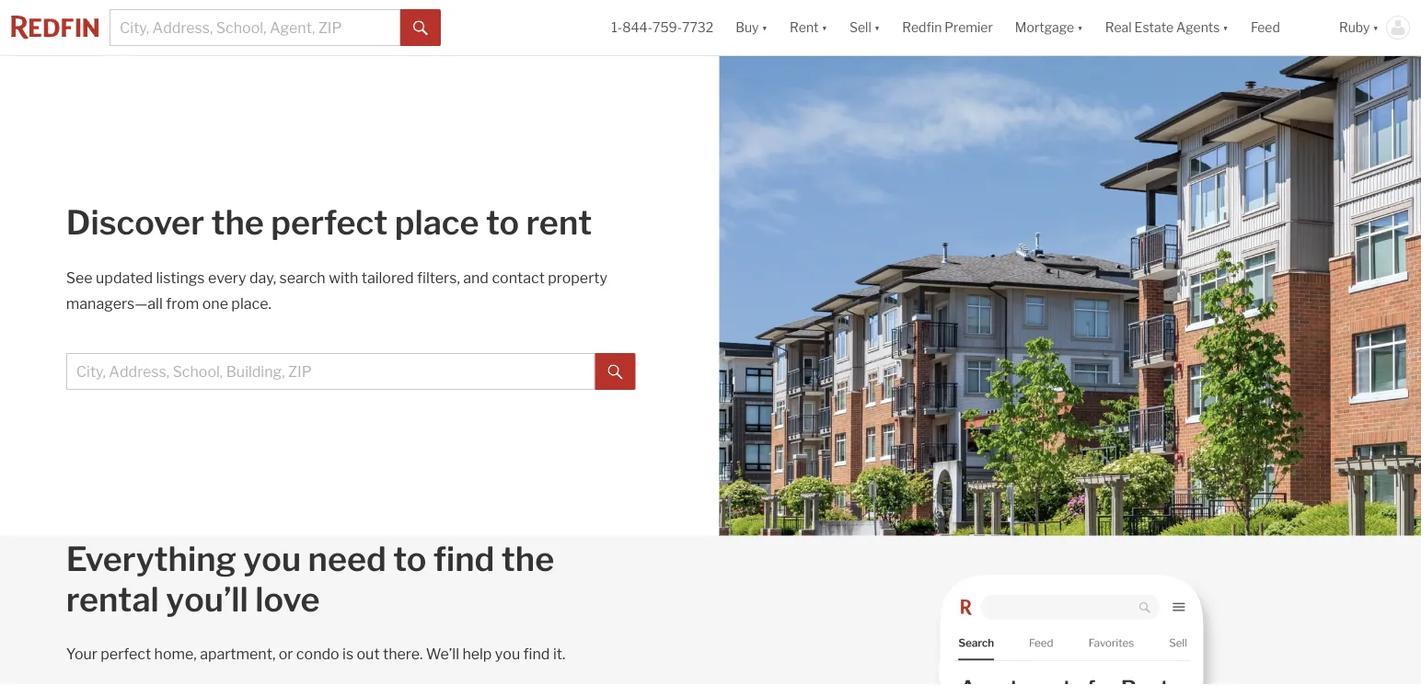 Task type: describe. For each thing, give the bounding box(es) containing it.
1 horizontal spatial find
[[524, 646, 550, 664]]

1 vertical spatial perfect
[[101, 646, 151, 664]]

rent ▾
[[790, 20, 828, 35]]

every
[[208, 269, 246, 287]]

or
[[279, 646, 293, 664]]

rent
[[790, 20, 819, 35]]

redfin
[[902, 20, 942, 35]]

is
[[343, 646, 354, 664]]

mortgage ▾
[[1015, 20, 1083, 35]]

see updated listings every day, search with tailored filters, and contact property managers—all from one place.
[[66, 269, 608, 312]]

City, Address, School, Agent, ZIP search field
[[110, 9, 400, 46]]

an apartment complex on a bright sunny day image
[[719, 56, 1421, 536]]

property
[[548, 269, 608, 287]]

0 vertical spatial the
[[211, 202, 264, 243]]

with
[[329, 269, 358, 287]]

you'll
[[166, 579, 248, 620]]

1 horizontal spatial perfect
[[271, 202, 388, 243]]

to inside everything you need to find the rental you'll love
[[393, 539, 427, 579]]

buy ▾
[[736, 20, 768, 35]]

there.
[[383, 646, 423, 664]]

everything you need to find the rental you'll love
[[66, 539, 554, 620]]

1 horizontal spatial to
[[486, 202, 519, 243]]

ruby ▾
[[1339, 20, 1379, 35]]

buy
[[736, 20, 759, 35]]

it.
[[553, 646, 566, 664]]

▾ for mortgage ▾
[[1077, 20, 1083, 35]]

see
[[66, 269, 93, 287]]

759-
[[653, 20, 682, 35]]

real
[[1105, 20, 1132, 35]]

real estate agents ▾
[[1105, 20, 1229, 35]]

sell
[[850, 20, 872, 35]]

1-844-759-7732 link
[[612, 20, 714, 35]]

apartment,
[[200, 646, 276, 664]]

updated
[[96, 269, 153, 287]]

▾ for buy ▾
[[762, 20, 768, 35]]

5 ▾ from the left
[[1223, 20, 1229, 35]]

buy ▾ button
[[725, 0, 779, 55]]

day,
[[249, 269, 276, 287]]

help
[[463, 646, 492, 664]]

need
[[308, 539, 386, 579]]

discover
[[66, 202, 204, 243]]

mortgage ▾ button
[[1004, 0, 1094, 55]]

and
[[463, 269, 489, 287]]

sell ▾
[[850, 20, 880, 35]]

844-
[[622, 20, 653, 35]]

real estate agents ▾ link
[[1105, 0, 1229, 55]]

agents
[[1177, 20, 1220, 35]]

premier
[[945, 20, 993, 35]]

feed
[[1251, 20, 1281, 35]]

place.
[[231, 294, 271, 312]]



Task type: locate. For each thing, give the bounding box(es) containing it.
1-
[[612, 20, 623, 35]]

▾ right sell
[[874, 20, 880, 35]]

1 vertical spatial to
[[393, 539, 427, 579]]

0 horizontal spatial the
[[211, 202, 264, 243]]

to
[[486, 202, 519, 243], [393, 539, 427, 579]]

buy ▾ button
[[736, 0, 768, 55]]

place
[[395, 202, 479, 243]]

1 vertical spatial you
[[495, 646, 520, 664]]

rent ▾ button
[[790, 0, 828, 55]]

find
[[433, 539, 495, 579], [524, 646, 550, 664]]

▾ right agents
[[1223, 20, 1229, 35]]

submit search image
[[413, 21, 428, 36]]

real estate agents ▾ button
[[1094, 0, 1240, 55]]

image of phone on redfin app searching for apartments for rent image
[[719, 536, 1421, 686]]

rent ▾ button
[[779, 0, 839, 55]]

submit search image
[[608, 365, 623, 380]]

search
[[279, 269, 326, 287]]

your perfect home, apartment, or condo is out there. we'll help you find it.
[[66, 646, 566, 664]]

7732
[[682, 20, 714, 35]]

0 vertical spatial you
[[243, 539, 301, 579]]

to right need
[[393, 539, 427, 579]]

discover the perfect place to rent
[[66, 202, 592, 243]]

condo
[[296, 646, 339, 664]]

▾
[[762, 20, 768, 35], [822, 20, 828, 35], [874, 20, 880, 35], [1077, 20, 1083, 35], [1223, 20, 1229, 35], [1373, 20, 1379, 35]]

contact
[[492, 269, 545, 287]]

to left rent
[[486, 202, 519, 243]]

tailored
[[362, 269, 414, 287]]

0 horizontal spatial to
[[393, 539, 427, 579]]

we'll
[[426, 646, 459, 664]]

the
[[211, 202, 264, 243], [502, 539, 554, 579]]

from
[[166, 294, 199, 312]]

4 ▾ from the left
[[1077, 20, 1083, 35]]

0 vertical spatial find
[[433, 539, 495, 579]]

0 vertical spatial to
[[486, 202, 519, 243]]

0 vertical spatial perfect
[[271, 202, 388, 243]]

0 horizontal spatial you
[[243, 539, 301, 579]]

your
[[66, 646, 97, 664]]

6 ▾ from the left
[[1373, 20, 1379, 35]]

you right help
[[495, 646, 520, 664]]

perfect right your
[[101, 646, 151, 664]]

mortgage ▾ button
[[1015, 0, 1083, 55]]

home,
[[154, 646, 197, 664]]

filters,
[[417, 269, 460, 287]]

mortgage
[[1015, 20, 1075, 35]]

perfect
[[271, 202, 388, 243], [101, 646, 151, 664]]

ruby
[[1339, 20, 1370, 35]]

▾ right rent
[[822, 20, 828, 35]]

▾ for rent ▾
[[822, 20, 828, 35]]

▾ right buy
[[762, 20, 768, 35]]

1 ▾ from the left
[[762, 20, 768, 35]]

managers—all
[[66, 294, 163, 312]]

▾ for ruby ▾
[[1373, 20, 1379, 35]]

City, Address, School, Building, ZIP search field
[[66, 353, 595, 390]]

sell ▾ button
[[850, 0, 880, 55]]

1 vertical spatial find
[[524, 646, 550, 664]]

find inside everything you need to find the rental you'll love
[[433, 539, 495, 579]]

rental
[[66, 579, 159, 620]]

estate
[[1135, 20, 1174, 35]]

you
[[243, 539, 301, 579], [495, 646, 520, 664]]

0 horizontal spatial find
[[433, 539, 495, 579]]

▾ for sell ▾
[[874, 20, 880, 35]]

0 horizontal spatial perfect
[[101, 646, 151, 664]]

rent
[[526, 202, 592, 243]]

everything
[[66, 539, 236, 579]]

you left need
[[243, 539, 301, 579]]

one
[[202, 294, 228, 312]]

1-844-759-7732
[[612, 20, 714, 35]]

▾ right ruby
[[1373, 20, 1379, 35]]

you inside everything you need to find the rental you'll love
[[243, 539, 301, 579]]

redfin premier
[[902, 20, 993, 35]]

▾ right "mortgage"
[[1077, 20, 1083, 35]]

1 vertical spatial the
[[502, 539, 554, 579]]

sell ▾ button
[[839, 0, 891, 55]]

love
[[255, 579, 320, 620]]

3 ▾ from the left
[[874, 20, 880, 35]]

redfin premier button
[[891, 0, 1004, 55]]

2 ▾ from the left
[[822, 20, 828, 35]]

1 horizontal spatial you
[[495, 646, 520, 664]]

feed button
[[1240, 0, 1328, 55]]

1 horizontal spatial the
[[502, 539, 554, 579]]

out
[[357, 646, 380, 664]]

the inside everything you need to find the rental you'll love
[[502, 539, 554, 579]]

perfect up with
[[271, 202, 388, 243]]

listings
[[156, 269, 205, 287]]



Task type: vqa. For each thing, say whether or not it's contained in the screenshot.
home,
yes



